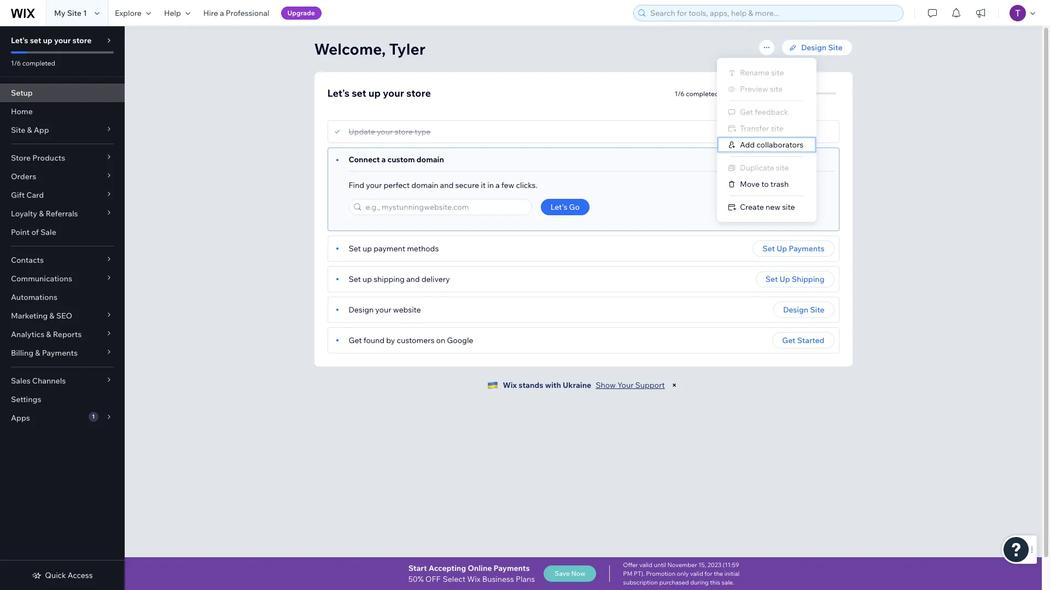 Task type: describe. For each thing, give the bounding box(es) containing it.
& for analytics
[[46, 330, 51, 340]]

marketing & seo
[[11, 311, 72, 321]]

sidebar element
[[0, 26, 125, 591]]

business
[[482, 575, 514, 585]]

set inside sidebar element
[[30, 36, 41, 45]]

payments inside start accepting online payments 50% off select wix business plans
[[494, 564, 530, 574]]

update
[[349, 127, 375, 137]]

explore
[[115, 8, 142, 18]]

site inside design site button
[[810, 305, 825, 315]]

find
[[349, 181, 364, 190]]

move to trash button
[[717, 176, 817, 193]]

start
[[409, 564, 427, 574]]

your for update
[[377, 127, 393, 137]]

add collaborators
[[740, 140, 804, 150]]

15,
[[699, 562, 707, 570]]

loyalty & referrals button
[[0, 205, 125, 223]]

custom
[[388, 155, 415, 165]]

shipping
[[374, 275, 405, 285]]

50%
[[409, 575, 424, 585]]

site for transfer site
[[771, 124, 784, 134]]

billing
[[11, 349, 33, 358]]

get found by customers on google
[[349, 336, 474, 346]]

welcome,
[[314, 39, 386, 59]]

by
[[386, 336, 395, 346]]

point
[[11, 228, 30, 237]]

settings link
[[0, 391, 125, 409]]

type
[[415, 127, 431, 137]]

Search for tools, apps, help & more... field
[[647, 5, 900, 21]]

0 vertical spatial and
[[440, 181, 454, 190]]

1/6 completed inside sidebar element
[[11, 59, 55, 67]]

save now button
[[544, 566, 597, 583]]

store products button
[[0, 149, 125, 167]]

help button
[[158, 0, 197, 26]]

set up shipping and delivery
[[349, 275, 450, 285]]

1 horizontal spatial valid
[[690, 571, 704, 578]]

add
[[740, 140, 755, 150]]

few
[[502, 181, 514, 190]]

duplicate site
[[740, 163, 789, 173]]

channels
[[32, 376, 66, 386]]

loyalty
[[11, 209, 37, 219]]

to
[[762, 179, 769, 189]]

setup
[[11, 88, 33, 98]]

1 vertical spatial let's set up your store
[[327, 87, 431, 100]]

rename site button
[[717, 65, 817, 81]]

1 vertical spatial let's
[[327, 87, 350, 100]]

only
[[677, 571, 689, 578]]

ukraine
[[563, 381, 592, 391]]

domain for perfect
[[412, 181, 439, 190]]

design site link
[[782, 39, 853, 56]]

connect
[[349, 155, 380, 165]]

up inside sidebar element
[[43, 36, 52, 45]]

communications
[[11, 274, 72, 284]]

set up shipping button
[[756, 271, 835, 288]]

design site inside button
[[784, 305, 825, 315]]

rename site
[[740, 68, 784, 78]]

google
[[447, 336, 474, 346]]

point of sale
[[11, 228, 56, 237]]

automations link
[[0, 288, 125, 307]]

sales channels
[[11, 376, 66, 386]]

november
[[668, 562, 697, 570]]

up left payment
[[363, 244, 372, 254]]

save
[[555, 570, 570, 578]]

payments for billing & payments
[[42, 349, 78, 358]]

gift card button
[[0, 186, 125, 205]]

purchased
[[660, 579, 689, 587]]

go
[[569, 202, 580, 212]]

a for custom
[[382, 155, 386, 165]]

2023
[[708, 562, 722, 570]]

orders
[[11, 172, 36, 182]]

card
[[26, 190, 44, 200]]

up for shipping
[[780, 275, 790, 285]]

& for loyalty
[[39, 209, 44, 219]]

quick access button
[[32, 571, 93, 581]]

0 horizontal spatial valid
[[640, 562, 653, 570]]

in
[[488, 181, 494, 190]]

analytics & reports
[[11, 330, 82, 340]]

products
[[32, 153, 65, 163]]

reports
[[53, 330, 82, 340]]

sale.
[[722, 579, 735, 587]]

design site button
[[774, 302, 835, 318]]

preview site
[[740, 84, 783, 94]]

offer valid until november 15, 2023 (11:59 pm pt). promotion only valid for the initial subscription purchased during this sale.
[[623, 562, 740, 587]]

contacts
[[11, 256, 44, 265]]

start accepting online payments 50% off select wix business plans
[[409, 564, 535, 585]]

pt).
[[634, 571, 645, 578]]

wix inside start accepting online payments 50% off select wix business plans
[[467, 575, 481, 585]]

transfer site button
[[717, 120, 817, 137]]

sale
[[40, 228, 56, 237]]

quick access
[[45, 571, 93, 581]]

get for get feedback
[[740, 107, 753, 117]]

transfer
[[740, 124, 769, 134]]

your up update your store type
[[383, 87, 404, 100]]

of
[[31, 228, 39, 237]]

create new site button
[[717, 199, 817, 216]]

design site inside "link"
[[802, 43, 843, 53]]

wix stands with ukraine show your support
[[503, 381, 665, 391]]

update your store type
[[349, 127, 431, 137]]

let's inside sidebar element
[[11, 36, 28, 45]]

your for find
[[366, 181, 382, 190]]

on
[[436, 336, 445, 346]]

gift
[[11, 190, 25, 200]]

tyler
[[389, 39, 426, 59]]

set up payments
[[763, 244, 825, 254]]

1 vertical spatial set
[[352, 87, 366, 100]]

design inside button
[[784, 305, 809, 315]]

online
[[468, 564, 492, 574]]

your inside sidebar element
[[54, 36, 71, 45]]

website
[[393, 305, 421, 315]]

get for get started
[[783, 336, 796, 346]]

1 vertical spatial completed
[[686, 89, 719, 98]]

upgrade
[[288, 9, 315, 17]]

started
[[798, 336, 825, 346]]

(11:59
[[723, 562, 739, 570]]



Task type: vqa. For each thing, say whether or not it's contained in the screenshot.
Design Site link
yes



Task type: locate. For each thing, give the bounding box(es) containing it.
my
[[54, 8, 65, 18]]

1/6
[[11, 59, 21, 67], [675, 89, 685, 98]]

1 horizontal spatial and
[[440, 181, 454, 190]]

& inside dropdown button
[[35, 349, 40, 358]]

your
[[618, 381, 634, 391]]

2 vertical spatial payments
[[494, 564, 530, 574]]

2 vertical spatial a
[[496, 181, 500, 190]]

move to trash
[[740, 179, 789, 189]]

transfer site
[[740, 124, 784, 134]]

&
[[27, 125, 32, 135], [39, 209, 44, 219], [49, 311, 54, 321], [46, 330, 51, 340], [35, 349, 40, 358]]

site & app
[[11, 125, 49, 135]]

site inside 'site & app' popup button
[[11, 125, 25, 135]]

feedback
[[755, 107, 789, 117]]

0 vertical spatial 1
[[83, 8, 87, 18]]

secure
[[455, 181, 479, 190]]

quick
[[45, 571, 66, 581]]

the
[[714, 571, 723, 578]]

get feedback button
[[717, 104, 817, 120]]

set for set up shipping and delivery
[[349, 275, 361, 285]]

store inside sidebar element
[[72, 36, 92, 45]]

methods
[[407, 244, 439, 254]]

& for site
[[27, 125, 32, 135]]

1/6 inside sidebar element
[[11, 59, 21, 67]]

1 vertical spatial up
[[780, 275, 790, 285]]

get for get found by customers on google
[[349, 336, 362, 346]]

let's set up your store
[[11, 36, 92, 45], [327, 87, 431, 100]]

payments up business
[[494, 564, 530, 574]]

1 inside sidebar element
[[92, 414, 95, 421]]

show your support button
[[596, 381, 665, 391]]

get left started at the right of the page
[[783, 336, 796, 346]]

1 vertical spatial store
[[407, 87, 431, 100]]

1 horizontal spatial 1/6
[[675, 89, 685, 98]]

a right hire at the left of page
[[220, 8, 224, 18]]

0 horizontal spatial completed
[[22, 59, 55, 67]]

get left found
[[349, 336, 362, 346]]

pm
[[623, 571, 633, 578]]

domain up find your perfect domain and secure it in a few clicks.
[[417, 155, 444, 165]]

1 vertical spatial 1
[[92, 414, 95, 421]]

completed up setup
[[22, 59, 55, 67]]

0 vertical spatial domain
[[417, 155, 444, 165]]

0 horizontal spatial let's
[[11, 36, 28, 45]]

1 vertical spatial design site
[[784, 305, 825, 315]]

design inside "link"
[[802, 43, 827, 53]]

0 horizontal spatial and
[[407, 275, 420, 285]]

payments down the analytics & reports popup button
[[42, 349, 78, 358]]

1 vertical spatial 1/6 completed
[[675, 89, 719, 98]]

0 horizontal spatial 1
[[83, 8, 87, 18]]

0 vertical spatial set
[[30, 36, 41, 45]]

set for set up payments
[[763, 244, 775, 254]]

0 horizontal spatial payments
[[42, 349, 78, 358]]

1 vertical spatial valid
[[690, 571, 704, 578]]

1 horizontal spatial a
[[382, 155, 386, 165]]

orders button
[[0, 167, 125, 186]]

wix left stands
[[503, 381, 517, 391]]

with
[[545, 381, 561, 391]]

up left shipping on the top
[[780, 275, 790, 285]]

domain
[[417, 155, 444, 165], [412, 181, 439, 190]]

2 horizontal spatial let's
[[551, 202, 568, 212]]

1 vertical spatial 1/6
[[675, 89, 685, 98]]

payments for set up payments
[[789, 244, 825, 254]]

payments up shipping on the top
[[789, 244, 825, 254]]

1 right my
[[83, 8, 87, 18]]

up up set up shipping
[[777, 244, 787, 254]]

site up collaborators
[[771, 124, 784, 134]]

set up set up shipping
[[763, 244, 775, 254]]

0 horizontal spatial let's set up your store
[[11, 36, 92, 45]]

set left payment
[[349, 244, 361, 254]]

let's set up your store inside sidebar element
[[11, 36, 92, 45]]

preview site button
[[717, 81, 817, 97]]

site for preview site
[[770, 84, 783, 94]]

0 vertical spatial let's set up your store
[[11, 36, 92, 45]]

0 vertical spatial valid
[[640, 562, 653, 570]]

set left shipping on the top
[[766, 275, 778, 285]]

0 horizontal spatial 1/6 completed
[[11, 59, 55, 67]]

new
[[766, 202, 781, 212]]

1 down settings link
[[92, 414, 95, 421]]

let's up setup
[[11, 36, 28, 45]]

1 horizontal spatial 1
[[92, 414, 95, 421]]

site inside design site "link"
[[829, 43, 843, 53]]

1 horizontal spatial get
[[740, 107, 753, 117]]

set for set up shipping
[[766, 275, 778, 285]]

offer
[[623, 562, 638, 570]]

0 horizontal spatial set
[[30, 36, 41, 45]]

store left type
[[395, 127, 413, 137]]

2 horizontal spatial a
[[496, 181, 500, 190]]

let's inside 'button'
[[551, 202, 568, 212]]

1 horizontal spatial wix
[[503, 381, 517, 391]]

& left app
[[27, 125, 32, 135]]

payment
[[374, 244, 405, 254]]

& left seo
[[49, 311, 54, 321]]

set up setup
[[30, 36, 41, 45]]

& for billing
[[35, 349, 40, 358]]

0 vertical spatial payments
[[789, 244, 825, 254]]

0 horizontal spatial wix
[[467, 575, 481, 585]]

1
[[83, 8, 87, 18], [92, 414, 95, 421]]

1 horizontal spatial let's set up your store
[[327, 87, 431, 100]]

1 horizontal spatial set
[[352, 87, 366, 100]]

0 horizontal spatial 1/6
[[11, 59, 21, 67]]

1 vertical spatial domain
[[412, 181, 439, 190]]

billing & payments button
[[0, 344, 125, 363]]

store down my site 1
[[72, 36, 92, 45]]

get started
[[783, 336, 825, 346]]

1 vertical spatial payments
[[42, 349, 78, 358]]

0 vertical spatial completed
[[22, 59, 55, 67]]

set up payment methods
[[349, 244, 439, 254]]

customers
[[397, 336, 435, 346]]

connect a custom domain
[[349, 155, 444, 165]]

let's set up your store down my
[[11, 36, 92, 45]]

home
[[11, 107, 33, 117]]

communications button
[[0, 270, 125, 288]]

1 horizontal spatial payments
[[494, 564, 530, 574]]

site for rename site
[[771, 68, 784, 78]]

site up trash
[[776, 163, 789, 173]]

shipping
[[792, 275, 825, 285]]

initial
[[725, 571, 740, 578]]

up for payments
[[777, 244, 787, 254]]

your right the update
[[377, 127, 393, 137]]

completed left preview
[[686, 89, 719, 98]]

payments inside set up payments button
[[789, 244, 825, 254]]

site for duplicate site
[[776, 163, 789, 173]]

and left delivery
[[407, 275, 420, 285]]

it
[[481, 181, 486, 190]]

let's up the update
[[327, 87, 350, 100]]

store up type
[[407, 87, 431, 100]]

1 vertical spatial wix
[[467, 575, 481, 585]]

design up found
[[349, 305, 374, 315]]

1/6 completed
[[11, 59, 55, 67], [675, 89, 719, 98]]

upgrade button
[[281, 7, 322, 20]]

& right loyalty
[[39, 209, 44, 219]]

apps
[[11, 414, 30, 424]]

site right new
[[783, 202, 795, 212]]

0 vertical spatial 1/6 completed
[[11, 59, 55, 67]]

get up transfer on the top right of the page
[[740, 107, 753, 117]]

add collaborators button
[[717, 137, 817, 153]]

help
[[164, 8, 181, 18]]

and left secure on the top left of the page
[[440, 181, 454, 190]]

set up shipping
[[766, 275, 825, 285]]

set up payments button
[[753, 241, 835, 257]]

wix
[[503, 381, 517, 391], [467, 575, 481, 585]]

design down set up shipping
[[784, 305, 809, 315]]

0 horizontal spatial a
[[220, 8, 224, 18]]

let's go
[[551, 202, 580, 212]]

site down rename site button
[[770, 84, 783, 94]]

set left 'shipping'
[[349, 275, 361, 285]]

completed inside sidebar element
[[22, 59, 55, 67]]

valid up "pt)."
[[640, 562, 653, 570]]

domain right the perfect
[[412, 181, 439, 190]]

wix down online
[[467, 575, 481, 585]]

hire a professional link
[[197, 0, 276, 26]]

referrals
[[46, 209, 78, 219]]

payments
[[789, 244, 825, 254], [42, 349, 78, 358], [494, 564, 530, 574]]

up up setup link
[[43, 36, 52, 45]]

settings
[[11, 395, 41, 405]]

store
[[11, 153, 31, 163]]

1 vertical spatial a
[[382, 155, 386, 165]]

get started button
[[773, 333, 835, 349]]

0 vertical spatial up
[[777, 244, 787, 254]]

preview
[[740, 84, 769, 94]]

design down search for tools, apps, help & more... field
[[802, 43, 827, 53]]

a left custom
[[382, 155, 386, 165]]

e.g., mystunningwebsite.com field
[[362, 200, 528, 215]]

& for marketing
[[49, 311, 54, 321]]

duplicate site button
[[717, 160, 817, 176]]

a right in
[[496, 181, 500, 190]]

2 horizontal spatial get
[[783, 336, 796, 346]]

your right find
[[366, 181, 382, 190]]

let's set up your store up update your store type
[[327, 87, 431, 100]]

sales
[[11, 376, 30, 386]]

payments inside billing & payments dropdown button
[[42, 349, 78, 358]]

1 vertical spatial and
[[407, 275, 420, 285]]

a for professional
[[220, 8, 224, 18]]

point of sale link
[[0, 223, 125, 242]]

1 horizontal spatial 1/6 completed
[[675, 89, 719, 98]]

get
[[740, 107, 753, 117], [349, 336, 362, 346], [783, 336, 796, 346]]

0 vertical spatial store
[[72, 36, 92, 45]]

& left reports
[[46, 330, 51, 340]]

rename
[[740, 68, 770, 78]]

0 horizontal spatial get
[[349, 336, 362, 346]]

1 horizontal spatial let's
[[327, 87, 350, 100]]

delivery
[[422, 275, 450, 285]]

get inside menu
[[740, 107, 753, 117]]

set for set up payment methods
[[349, 244, 361, 254]]

valid up during
[[690, 571, 704, 578]]

domain for custom
[[417, 155, 444, 165]]

1 horizontal spatial completed
[[686, 89, 719, 98]]

0 vertical spatial design site
[[802, 43, 843, 53]]

site up preview site button
[[771, 68, 784, 78]]

up left 'shipping'
[[363, 275, 372, 285]]

valid
[[640, 562, 653, 570], [690, 571, 704, 578]]

& inside "dropdown button"
[[39, 209, 44, 219]]

your for design
[[376, 305, 391, 315]]

let's left go
[[551, 202, 568, 212]]

2 horizontal spatial payments
[[789, 244, 825, 254]]

off
[[426, 575, 441, 585]]

your down my
[[54, 36, 71, 45]]

set
[[30, 36, 41, 45], [352, 87, 366, 100]]

welcome, tyler
[[314, 39, 426, 59]]

menu
[[717, 65, 817, 216]]

analytics & reports button
[[0, 326, 125, 344]]

2 vertical spatial store
[[395, 127, 413, 137]]

set up the update
[[352, 87, 366, 100]]

0 vertical spatial 1/6
[[11, 59, 21, 67]]

0 vertical spatial let's
[[11, 36, 28, 45]]

& inside dropdown button
[[49, 311, 54, 321]]

& right the billing
[[35, 349, 40, 358]]

your left website at the left
[[376, 305, 391, 315]]

menu containing rename site
[[717, 65, 817, 216]]

design
[[802, 43, 827, 53], [349, 305, 374, 315], [784, 305, 809, 315]]

0 vertical spatial a
[[220, 8, 224, 18]]

home link
[[0, 102, 125, 121]]

up up the update
[[369, 87, 381, 100]]

professional
[[226, 8, 270, 18]]

0 vertical spatial wix
[[503, 381, 517, 391]]

stands
[[519, 381, 544, 391]]

analytics
[[11, 330, 44, 340]]

2 vertical spatial let's
[[551, 202, 568, 212]]

gift card
[[11, 190, 44, 200]]



